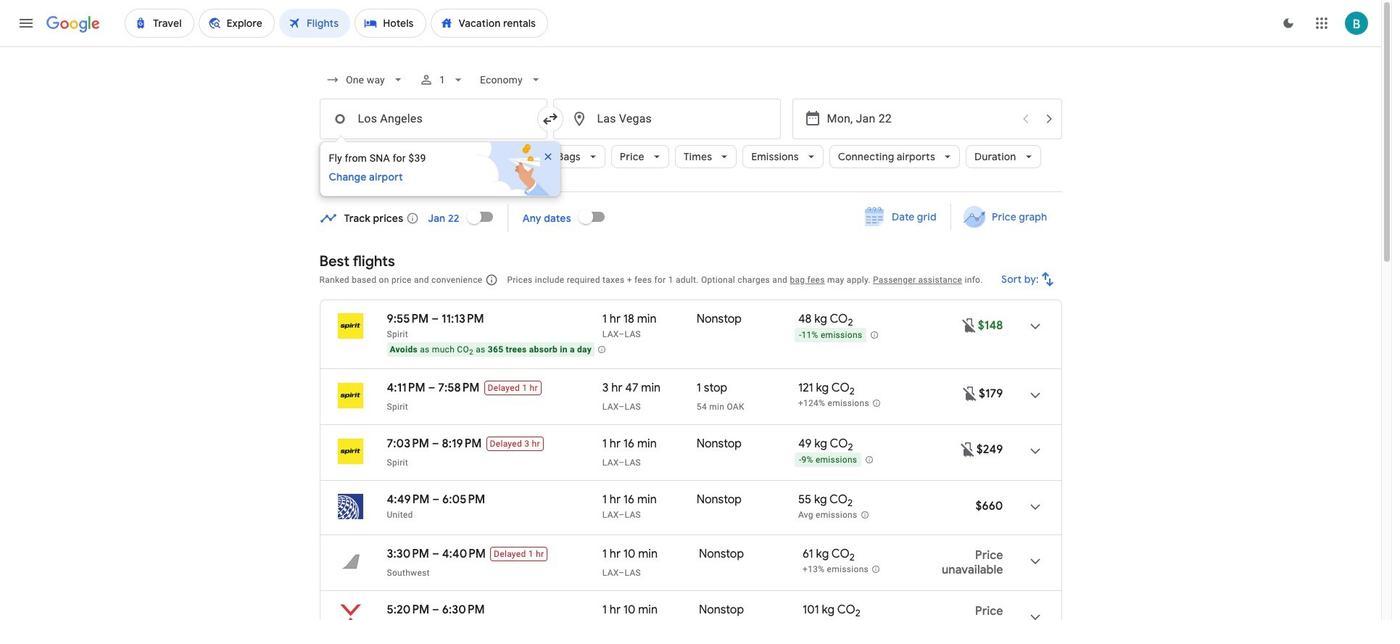 Task type: describe. For each thing, give the bounding box(es) containing it.
leaves los angeles international airport (lax) at 9:55 pm on monday, january 22 and arrives at harry reid international airport (las) at 11:13 pm on monday, january 22. element
[[387, 312, 484, 326]]

leaves los angeles international airport (lax) at 7:03 pm on monday, january 22 and arrives at harry reid international airport (las) at 8:19 pm on monday, january 22. element
[[387, 437, 482, 451]]

this price for this flight doesn't include overhead bin access. if you need a carry-on bag, use the bags filter to update prices. image for 179 us dollars text field
[[962, 385, 979, 402]]

change appearance image
[[1272, 6, 1306, 41]]

flight details. leaves los angeles international airport (lax) at 4:49 pm on monday, january 22 and arrives at harry reid international airport (las) at 6:05 pm on monday, january 22. image
[[1018, 490, 1053, 524]]

leaves los angeles international airport (lax) at 4:49 pm on monday, january 22 and arrives at harry reid international airport (las) at 6:05 pm on monday, january 22. element
[[387, 493, 485, 507]]

learn more about ranking image
[[486, 273, 499, 287]]

swap origin and destination. image
[[542, 110, 559, 128]]

total duration 1 hr 16 min. element for flight details. leaves los angeles international airport (lax) at 7:03 pm on monday, january 22 and arrives at harry reid international airport (las) at 8:19 pm on monday, january 22. image
[[603, 437, 697, 457]]

total duration 3 hr 47 min. element
[[603, 381, 697, 401]]

Departure time: 4:49 PM. text field
[[387, 493, 430, 507]]

avoids as much co2 as 365 trees absorb in a day. learn more about this calculation. image
[[598, 345, 606, 354]]

leaves los angeles international airport (lax) at 5:20 pm on monday, january 22 and arrives at harry reid international airport (las) at 6:30 pm on monday, january 22. element
[[387, 603, 485, 617]]

flight details. leaves los angeles international airport (lax) at 4:11 pm on monday, january 22 and arrives at harry reid international airport (las) at 7:58 pm on monday, january 22. image
[[1018, 378, 1053, 413]]

Departure time: 9:55 PM. text field
[[387, 312, 429, 326]]

this price for this flight doesn't include overhead bin access. if you need a carry-on bag, use the bags filter to update prices. image
[[961, 317, 978, 334]]

total duration 1 hr 18 min. element
[[603, 312, 697, 329]]

148 US dollars text field
[[978, 318, 1004, 333]]

Arrival time: 6:05 PM. text field
[[443, 493, 485, 507]]

leaves los angeles international airport (lax) at 4:11 pm on monday, january 22 and arrives at harry reid international airport (las) at 7:58 pm on monday, january 22. element
[[387, 381, 480, 395]]

1 stop flight. element
[[697, 381, 728, 401]]

find the best price region
[[320, 199, 1062, 242]]

Arrival time: 4:40 PM. text field
[[442, 547, 486, 561]]

Arrival time: 11:13 PM. text field
[[442, 312, 484, 326]]



Task type: locate. For each thing, give the bounding box(es) containing it.
1 vertical spatial this price for this flight doesn't include overhead bin access. if you need a carry-on bag, use the bags filter to update prices. image
[[959, 441, 977, 458]]

1 vertical spatial total duration 1 hr 10 min. element
[[603, 603, 699, 619]]

None search field
[[320, 62, 1062, 197]]

flight details. leaves los angeles international airport (lax) at 7:03 pm on monday, january 22 and arrives at harry reid international airport (las) at 8:19 pm on monday, january 22. image
[[1018, 434, 1053, 469]]

this price for this flight doesn't include overhead bin access. if you need a carry-on bag, use the bags filter to update prices. image up 660 us dollars text field
[[959, 441, 977, 458]]

learn more about tracked prices image
[[406, 211, 419, 225]]

main content
[[320, 199, 1062, 620]]

Arrival time: 6:30 PM. text field
[[442, 603, 485, 617]]

this price for this flight doesn't include overhead bin access. if you need a carry-on bag, use the bags filter to update prices. image for the 249 us dollars text box
[[959, 441, 977, 458]]

2 total duration 1 hr 10 min. element from the top
[[603, 603, 699, 619]]

1 vertical spatial total duration 1 hr 16 min. element
[[603, 493, 697, 509]]

Departure time: 4:11 PM. text field
[[387, 381, 426, 395]]

nonstop flight. element for total duration 1 hr 16 min. 'element' associated with flight details. leaves los angeles international airport (lax) at 7:03 pm on monday, january 22 and arrives at harry reid international airport (las) at 8:19 pm on monday, january 22. image
[[697, 437, 742, 457]]

None text field
[[320, 99, 547, 139]]

main menu image
[[17, 15, 35, 32]]

0 vertical spatial total duration 1 hr 10 min. element
[[603, 547, 699, 567]]

Departure time: 3:30 PM. text field
[[387, 547, 430, 561]]

2 total duration 1 hr 16 min. element from the top
[[603, 493, 697, 509]]

1 total duration 1 hr 16 min. element from the top
[[603, 437, 697, 457]]

1 total duration 1 hr 10 min. element from the top
[[603, 547, 699, 567]]

nonstop flight. element for total duration 1 hr 18 min. element at bottom
[[697, 312, 742, 329]]

flight details. leaves los angeles international airport (lax) at 5:20 pm on monday, january 22 and arrives at harry reid international airport (las) at 6:30 pm on monday, january 22. image
[[1018, 600, 1053, 620]]

Arrival time: 8:19 PM. text field
[[442, 437, 482, 451]]

this price for this flight doesn't include overhead bin access. if you need a carry-on bag, use the bags filter to update prices. image up the 249 us dollars text box
[[962, 385, 979, 402]]

total duration 1 hr 16 min. element
[[603, 437, 697, 457], [603, 493, 697, 509]]

Departure time: 5:20 PM. text field
[[387, 603, 430, 617]]

close image
[[542, 151, 554, 162]]

Arrival time: 7:58 PM. text field
[[438, 381, 480, 395]]

nonstop flight. element for flight details. leaves los angeles international airport (lax) at 4:49 pm on monday, january 22 and arrives at harry reid international airport (las) at 6:05 pm on monday, january 22. icon's total duration 1 hr 16 min. 'element'
[[697, 493, 742, 509]]

total duration 1 hr 10 min. element
[[603, 547, 699, 567], [603, 603, 699, 619]]

this price for this flight doesn't include overhead bin access. if you need a carry-on bag, use the bags filter to update prices. image
[[962, 385, 979, 402], [959, 441, 977, 458]]

None field
[[320, 67, 411, 93], [475, 67, 549, 93], [320, 67, 411, 93], [475, 67, 549, 93]]

total duration 1 hr 16 min. element for flight details. leaves los angeles international airport (lax) at 4:49 pm on monday, january 22 and arrives at harry reid international airport (las) at 6:05 pm on monday, january 22. icon
[[603, 493, 697, 509]]

Departure time: 7:03 PM. text field
[[387, 437, 429, 451]]

leaves los angeles international airport (lax) at 3:30 pm on monday, january 22 and arrives at harry reid international airport (las) at 4:40 pm on monday, january 22. element
[[387, 547, 486, 561]]

0 vertical spatial total duration 1 hr 16 min. element
[[603, 437, 697, 457]]

flight details. leaves los angeles international airport (lax) at 9:55 pm on monday, january 22 and arrives at harry reid international airport (las) at 11:13 pm on monday, january 22. image
[[1018, 309, 1053, 344]]

660 US dollars text field
[[976, 499, 1004, 514]]

loading results progress bar
[[0, 46, 1382, 49]]

179 US dollars text field
[[979, 387, 1004, 401]]

None text field
[[553, 99, 781, 139]]

249 US dollars text field
[[977, 442, 1004, 457]]

Departure text field
[[827, 99, 1013, 139]]

0 vertical spatial this price for this flight doesn't include overhead bin access. if you need a carry-on bag, use the bags filter to update prices. image
[[962, 385, 979, 402]]

nonstop flight. element
[[697, 312, 742, 329], [697, 437, 742, 457], [697, 493, 742, 509], [699, 547, 744, 567], [699, 603, 744, 619]]



Task type: vqa. For each thing, say whether or not it's contained in the screenshot.
Flight details. Leaves Los Angeles International Airport (LAX) at 4:49 PM on Monday, January 22 and arrives at Harry Reid International Airport (LAS) at 6:05 PM on Monday, January 22. 'image' Nonstop flight. element
yes



